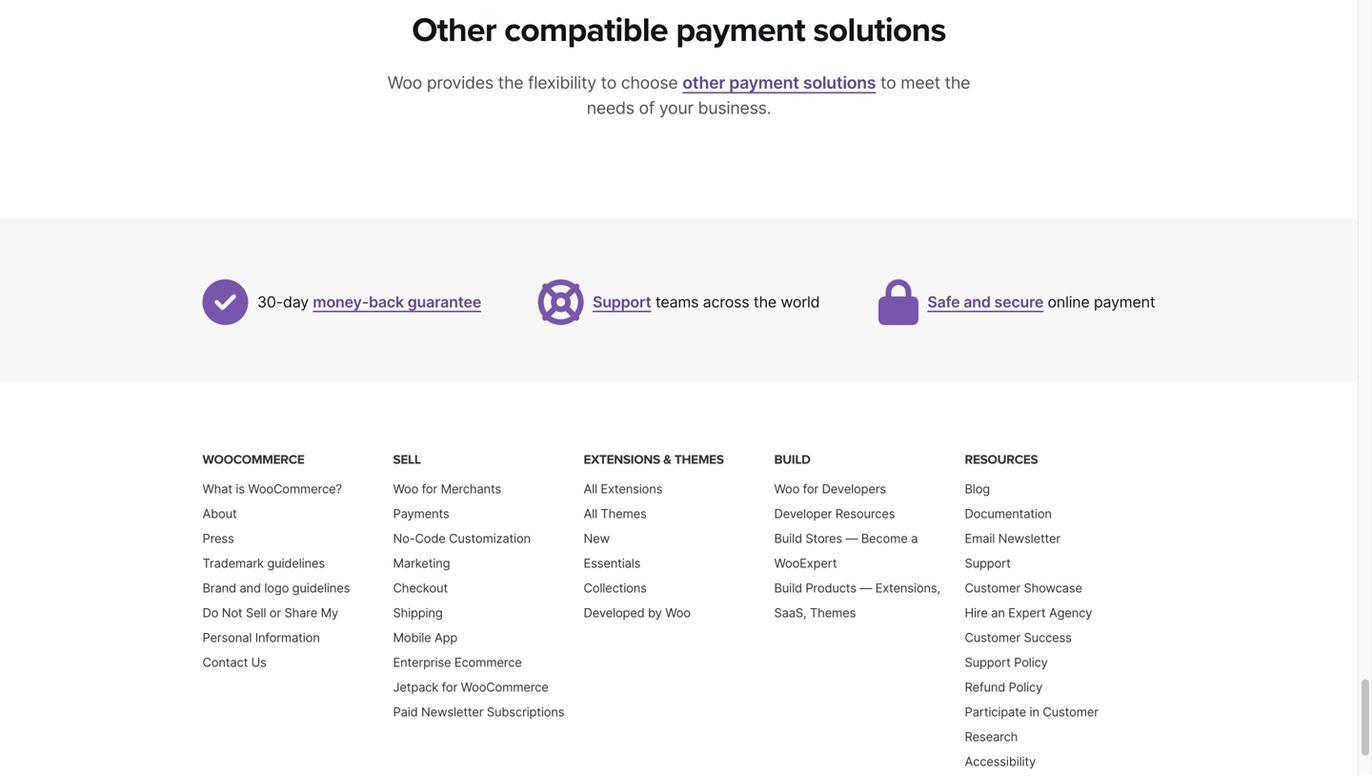 Task type: locate. For each thing, give the bounding box(es) containing it.
1 horizontal spatial sell
[[393, 452, 421, 468]]

0 horizontal spatial support link
[[593, 292, 652, 311]]

essentials
[[584, 556, 641, 571]]

by
[[648, 605, 662, 620]]

jetpack for woocommerce
[[393, 680, 549, 694]]

woo up the "payments" link
[[393, 481, 419, 496]]

payment
[[676, 10, 806, 51], [730, 72, 800, 93], [1094, 292, 1156, 311]]

developer resources link
[[775, 506, 896, 521]]

customer showcase link
[[965, 581, 1083, 595]]

2 vertical spatial support
[[965, 655, 1011, 670]]

refund policy link
[[965, 680, 1043, 694]]

support link left teams
[[593, 292, 652, 311]]

2 build from the top
[[775, 531, 803, 546]]

1 horizontal spatial themes
[[675, 452, 724, 468]]

2 horizontal spatial for
[[803, 481, 819, 496]]

extensions up all themes link
[[601, 481, 663, 496]]

— right the products
[[860, 581, 872, 595]]

support up refund
[[965, 655, 1011, 670]]

to
[[601, 72, 617, 93], [881, 72, 897, 93]]

secure
[[995, 292, 1044, 311]]

guidelines
[[267, 556, 325, 571], [292, 581, 350, 595]]

customer up an
[[965, 581, 1021, 595]]

1 vertical spatial —
[[860, 581, 872, 595]]

support link
[[593, 292, 652, 311], [965, 556, 1011, 571]]

0 vertical spatial payment
[[676, 10, 806, 51]]

woo left 'provides'
[[388, 72, 422, 93]]

customer down an
[[965, 630, 1021, 645]]

stores
[[806, 531, 843, 546]]

— inside build stores — become a wooexpert
[[846, 531, 858, 546]]

to up needs at the left top
[[601, 72, 617, 93]]

no-code customization link
[[393, 531, 531, 546]]

essentials link
[[584, 556, 641, 571]]

personal
[[203, 630, 252, 645]]

participate in customer research link
[[965, 704, 1099, 744]]

resources down 'developers'
[[836, 506, 896, 521]]

sell up woo for merchants
[[393, 452, 421, 468]]

0 horizontal spatial newsletter
[[421, 704, 484, 719]]

and
[[964, 292, 991, 311], [240, 581, 261, 595]]

0 vertical spatial and
[[964, 292, 991, 311]]

1 horizontal spatial and
[[964, 292, 991, 311]]

paid newsletter subscriptions link
[[393, 704, 565, 719]]

sell left the or
[[246, 605, 266, 620]]

expert
[[1009, 605, 1046, 620]]

contact us link
[[203, 655, 267, 670]]

other payment solutions link
[[683, 72, 876, 93]]

build
[[775, 452, 811, 468], [775, 531, 803, 546], [775, 581, 803, 595]]

themes right &
[[675, 452, 724, 468]]

woo for woo for merchants
[[393, 481, 419, 496]]

0 vertical spatial customer
[[965, 581, 1021, 595]]

what
[[203, 481, 232, 496]]

build for build products — extensions, saas, themes
[[775, 581, 803, 595]]

about
[[203, 506, 237, 521]]

woocommerce up is
[[203, 452, 305, 468]]

solutions up meet
[[814, 10, 946, 51]]

and left logo
[[240, 581, 261, 595]]

woocommerce down ecommerce
[[461, 680, 549, 694]]

support link down email
[[965, 556, 1011, 571]]

— right stores
[[846, 531, 858, 546]]

1 horizontal spatial support link
[[965, 556, 1011, 571]]

2 horizontal spatial themes
[[810, 605, 856, 620]]

and for brand
[[240, 581, 261, 595]]

marketing link
[[393, 556, 450, 571]]

developer resources
[[775, 506, 896, 521]]

for
[[422, 481, 438, 496], [803, 481, 819, 496], [442, 680, 458, 694]]

0 vertical spatial newsletter
[[999, 531, 1061, 546]]

support for support policy
[[965, 655, 1011, 670]]

to left meet
[[881, 72, 897, 93]]

safe and secure online payment
[[928, 292, 1156, 311]]

payment up "other" at top
[[676, 10, 806, 51]]

is
[[236, 481, 245, 496]]

guidelines up my
[[292, 581, 350, 595]]

the
[[498, 72, 524, 93], [945, 72, 971, 93], [754, 292, 777, 311]]

for up the "payments" link
[[422, 481, 438, 496]]

2 horizontal spatial the
[[945, 72, 971, 93]]

build up saas,
[[775, 581, 803, 595]]

support down email
[[965, 556, 1011, 571]]

the left world at the top of page
[[754, 292, 777, 311]]

do not sell or share my personal information link
[[203, 605, 338, 645]]

1 build from the top
[[775, 452, 811, 468]]

1 vertical spatial policy
[[1009, 680, 1043, 694]]

a
[[911, 531, 918, 546]]

the for meet
[[945, 72, 971, 93]]

agency
[[1050, 605, 1093, 620]]

woo for developers
[[775, 481, 887, 496]]

the right 'provides'
[[498, 72, 524, 93]]

30-day money-back guarantee
[[257, 292, 482, 311]]

build up woo for developers link
[[775, 452, 811, 468]]

extensions
[[584, 452, 661, 468], [601, 481, 663, 496]]

newsletter for email
[[999, 531, 1061, 546]]

woo for merchants
[[393, 481, 501, 496]]

themes down all extensions link at the bottom left of the page
[[601, 506, 647, 521]]

choose
[[621, 72, 678, 93]]

30-
[[257, 292, 283, 311]]

1 vertical spatial resources
[[836, 506, 896, 521]]

1 to from the left
[[601, 72, 617, 93]]

to inside to meet the needs of your business.
[[881, 72, 897, 93]]

money-back guarantee link
[[313, 292, 482, 311]]

0 vertical spatial extensions
[[584, 452, 661, 468]]

build stores — become a wooexpert
[[775, 531, 918, 571]]

1 all from the top
[[584, 481, 598, 496]]

what is woocommerce?
[[203, 481, 342, 496]]

support
[[593, 292, 652, 311], [965, 556, 1011, 571], [965, 655, 1011, 670]]

woo up the developer
[[775, 481, 800, 496]]

do not sell or share my personal information
[[203, 605, 338, 645]]

newsletter
[[999, 531, 1061, 546], [421, 704, 484, 719]]

0 vertical spatial policy
[[1015, 655, 1048, 670]]

your
[[659, 98, 694, 118]]

become
[[862, 531, 908, 546]]

mobile
[[393, 630, 431, 645]]

policy down customer success
[[1015, 655, 1048, 670]]

all extensions link
[[584, 481, 663, 496]]

0 horizontal spatial for
[[422, 481, 438, 496]]

resources up blog
[[965, 452, 1038, 468]]

0 vertical spatial sell
[[393, 452, 421, 468]]

support left teams
[[593, 292, 652, 311]]

1 horizontal spatial the
[[754, 292, 777, 311]]

resources
[[965, 452, 1038, 468], [836, 506, 896, 521]]

0 horizontal spatial and
[[240, 581, 261, 595]]

newsletter for paid
[[421, 704, 484, 719]]

3 build from the top
[[775, 581, 803, 595]]

policy for refund policy
[[1009, 680, 1043, 694]]

customer right 'in'
[[1043, 704, 1099, 719]]

1 vertical spatial woocommerce
[[461, 680, 549, 694]]

showcase
[[1024, 581, 1083, 595]]

0 horizontal spatial to
[[601, 72, 617, 93]]

woo for merchants link
[[393, 481, 501, 496]]

2 all from the top
[[584, 506, 598, 521]]

customer success
[[965, 630, 1072, 645]]

payments
[[393, 506, 450, 521]]

1 vertical spatial customer
[[965, 630, 1021, 645]]

online
[[1048, 292, 1090, 311]]

participate in customer research
[[965, 704, 1099, 744]]

day
[[283, 292, 309, 311]]

teams
[[656, 292, 699, 311]]

0 vertical spatial support
[[593, 292, 652, 311]]

the inside to meet the needs of your business.
[[945, 72, 971, 93]]

build for build stores — become a wooexpert
[[775, 531, 803, 546]]

all for all themes
[[584, 506, 598, 521]]

build inside build stores — become a wooexpert
[[775, 531, 803, 546]]

customer success link
[[965, 630, 1072, 645]]

1 horizontal spatial to
[[881, 72, 897, 93]]

themes
[[675, 452, 724, 468], [601, 506, 647, 521], [810, 605, 856, 620]]

all up new link
[[584, 506, 598, 521]]

for down enterprise ecommerce link
[[442, 680, 458, 694]]

and right safe
[[964, 292, 991, 311]]

0 vertical spatial build
[[775, 452, 811, 468]]

1 vertical spatial sell
[[246, 605, 266, 620]]

solutions left meet
[[804, 72, 876, 93]]

blog link
[[965, 481, 990, 496]]

policy up 'in'
[[1009, 680, 1043, 694]]

1 vertical spatial newsletter
[[421, 704, 484, 719]]

0 horizontal spatial themes
[[601, 506, 647, 521]]

0 horizontal spatial woocommerce
[[203, 452, 305, 468]]

merchants
[[441, 481, 501, 496]]

1 horizontal spatial —
[[860, 581, 872, 595]]

1 vertical spatial support
[[965, 556, 1011, 571]]

0 horizontal spatial sell
[[246, 605, 266, 620]]

accessibility
[[965, 754, 1036, 769]]

2 to from the left
[[881, 72, 897, 93]]

2 vertical spatial customer
[[1043, 704, 1099, 719]]

1 vertical spatial themes
[[601, 506, 647, 521]]

in
[[1030, 704, 1040, 719]]

newsletter down jetpack for woocommerce link
[[421, 704, 484, 719]]

— inside 'build products — extensions, saas, themes'
[[860, 581, 872, 595]]

research
[[965, 729, 1018, 744]]

newsletter down documentation
[[999, 531, 1061, 546]]

wooexpert
[[775, 556, 837, 571]]

hire an expert agency
[[965, 605, 1093, 620]]

1 horizontal spatial resources
[[965, 452, 1038, 468]]

woocommerce?
[[248, 481, 342, 496]]

all up all themes link
[[584, 481, 598, 496]]

enterprise
[[393, 655, 451, 670]]

new
[[584, 531, 610, 546]]

extensions up "all extensions"
[[584, 452, 661, 468]]

for up the developer
[[803, 481, 819, 496]]

2 vertical spatial themes
[[810, 605, 856, 620]]

1 vertical spatial all
[[584, 506, 598, 521]]

0 horizontal spatial the
[[498, 72, 524, 93]]

0 vertical spatial support link
[[593, 292, 652, 311]]

1 vertical spatial extensions
[[601, 481, 663, 496]]

payment up business. on the top
[[730, 72, 800, 93]]

email newsletter
[[965, 531, 1061, 546]]

0 vertical spatial all
[[584, 481, 598, 496]]

the right meet
[[945, 72, 971, 93]]

1 horizontal spatial newsletter
[[999, 531, 1061, 546]]

0 horizontal spatial —
[[846, 531, 858, 546]]

build down the developer
[[775, 531, 803, 546]]

1 vertical spatial support link
[[965, 556, 1011, 571]]

guidelines up logo
[[267, 556, 325, 571]]

0 horizontal spatial resources
[[836, 506, 896, 521]]

themes down the products
[[810, 605, 856, 620]]

2 vertical spatial build
[[775, 581, 803, 595]]

payment right online
[[1094, 292, 1156, 311]]

0 vertical spatial —
[[846, 531, 858, 546]]

build inside 'build products — extensions, saas, themes'
[[775, 581, 803, 595]]

2 vertical spatial payment
[[1094, 292, 1156, 311]]

safe and secure link
[[928, 292, 1044, 311]]

1 vertical spatial and
[[240, 581, 261, 595]]

woo for woo for developers
[[775, 481, 800, 496]]

trademark
[[203, 556, 264, 571]]

all
[[584, 481, 598, 496], [584, 506, 598, 521]]

1 vertical spatial build
[[775, 531, 803, 546]]

email
[[965, 531, 995, 546]]



Task type: describe. For each thing, give the bounding box(es) containing it.
paid
[[393, 704, 418, 719]]

compatible
[[505, 10, 668, 51]]

ecommerce
[[455, 655, 522, 670]]

back
[[369, 292, 404, 311]]

world
[[781, 292, 820, 311]]

about link
[[203, 506, 237, 521]]

1 vertical spatial solutions
[[804, 72, 876, 93]]

the for provides
[[498, 72, 524, 93]]

brand and logo guidelines link
[[203, 581, 350, 595]]

flexibility
[[528, 72, 597, 93]]

support policy
[[965, 655, 1048, 670]]

app
[[435, 630, 458, 645]]

brand
[[203, 581, 236, 595]]

provides
[[427, 72, 494, 93]]

accessibility link
[[965, 754, 1036, 769]]

new link
[[584, 531, 610, 546]]

build products — extensions, saas, themes
[[775, 581, 941, 620]]

— for become
[[846, 531, 858, 546]]

support for support
[[965, 556, 1011, 571]]

developed by woo
[[584, 605, 691, 620]]

other
[[683, 72, 726, 93]]

information
[[255, 630, 320, 645]]

trademark guidelines
[[203, 556, 325, 571]]

business.
[[698, 98, 772, 118]]

to meet the needs of your business.
[[587, 72, 971, 118]]

developed
[[584, 605, 645, 620]]

build stores — become a wooexpert link
[[775, 531, 918, 571]]

1 horizontal spatial woocommerce
[[461, 680, 549, 694]]

other
[[412, 10, 497, 51]]

woo for developers link
[[775, 481, 887, 496]]

woo provides the flexibility to choose other payment solutions
[[388, 72, 876, 93]]

products
[[806, 581, 857, 595]]

not
[[222, 605, 243, 620]]

safe
[[928, 292, 960, 311]]

shipping
[[393, 605, 443, 620]]

documentation
[[965, 506, 1052, 521]]

no-code customization
[[393, 531, 531, 546]]

all for all extensions
[[584, 481, 598, 496]]

brand and logo guidelines
[[203, 581, 350, 595]]

all themes link
[[584, 506, 647, 521]]

subscriptions
[[487, 704, 565, 719]]

jetpack
[[393, 680, 439, 694]]

customer for customer success
[[965, 630, 1021, 645]]

checkout link
[[393, 581, 448, 595]]

logo
[[264, 581, 289, 595]]

— for extensions,
[[860, 581, 872, 595]]

customization
[[449, 531, 531, 546]]

1 vertical spatial payment
[[730, 72, 800, 93]]

customer showcase
[[965, 581, 1083, 595]]

mobile app
[[393, 630, 458, 645]]

marketing
[[393, 556, 450, 571]]

press link
[[203, 531, 234, 546]]

do
[[203, 605, 219, 620]]

meet
[[901, 72, 941, 93]]

customer for customer showcase
[[965, 581, 1021, 595]]

jetpack for woocommerce link
[[393, 680, 549, 694]]

us
[[251, 655, 267, 670]]

0 vertical spatial resources
[[965, 452, 1038, 468]]

hire an expert agency link
[[965, 605, 1093, 620]]

0 vertical spatial solutions
[[814, 10, 946, 51]]

my
[[321, 605, 338, 620]]

shipping link
[[393, 605, 443, 620]]

for for sell
[[422, 481, 438, 496]]

extensions & themes
[[584, 452, 724, 468]]

paid newsletter subscriptions
[[393, 704, 565, 719]]

of
[[639, 98, 655, 118]]

policy for support policy
[[1015, 655, 1048, 670]]

themes inside 'build products — extensions, saas, themes'
[[810, 605, 856, 620]]

woo for woo provides the flexibility to choose other payment solutions
[[388, 72, 422, 93]]

build products — extensions, saas, themes link
[[775, 581, 941, 620]]

hire
[[965, 605, 988, 620]]

code
[[415, 531, 446, 546]]

1 vertical spatial guidelines
[[292, 581, 350, 595]]

contact
[[203, 655, 248, 670]]

needs
[[587, 98, 635, 118]]

extensions,
[[876, 581, 941, 595]]

refund
[[965, 680, 1006, 694]]

0 vertical spatial woocommerce
[[203, 452, 305, 468]]

email newsletter link
[[965, 531, 1061, 546]]

for for build
[[803, 481, 819, 496]]

woo right the by
[[666, 605, 691, 620]]

and for safe
[[964, 292, 991, 311]]

money-
[[313, 292, 369, 311]]

collections link
[[584, 581, 647, 595]]

payments link
[[393, 506, 450, 521]]

documentation link
[[965, 506, 1052, 521]]

trademark guidelines link
[[203, 556, 325, 571]]

all extensions
[[584, 481, 663, 496]]

all themes
[[584, 506, 647, 521]]

build for build
[[775, 452, 811, 468]]

0 vertical spatial themes
[[675, 452, 724, 468]]

0 vertical spatial guidelines
[[267, 556, 325, 571]]

sell inside do not sell or share my personal information
[[246, 605, 266, 620]]

1 horizontal spatial for
[[442, 680, 458, 694]]

support for support teams across the world
[[593, 292, 652, 311]]

no-
[[393, 531, 415, 546]]

&
[[664, 452, 672, 468]]

customer inside participate in customer research
[[1043, 704, 1099, 719]]

other compatible payment solutions
[[412, 10, 946, 51]]

saas,
[[775, 605, 807, 620]]



Task type: vqa. For each thing, say whether or not it's contained in the screenshot.
MONEY-BACK GUARANTEE LINK
yes



